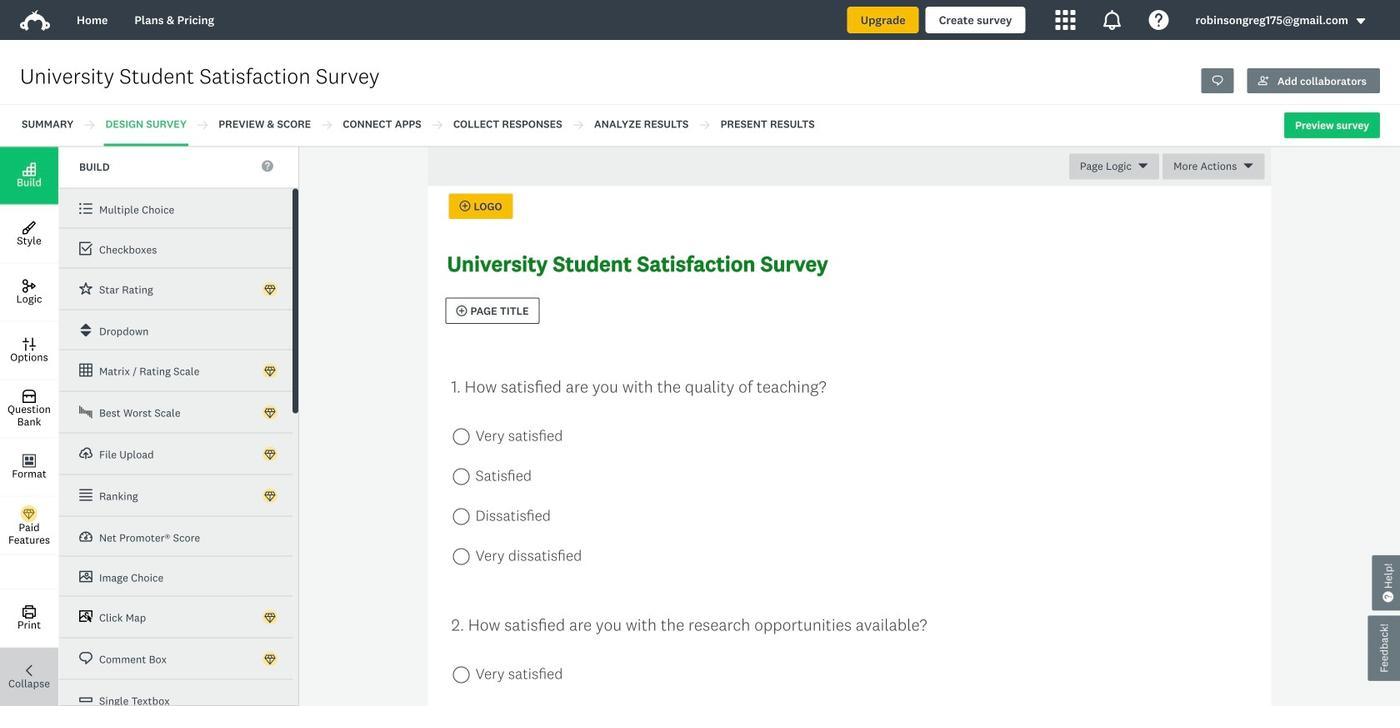 Task type: describe. For each thing, give the bounding box(es) containing it.
1 products icon image from the left
[[1055, 10, 1075, 30]]



Task type: vqa. For each thing, say whether or not it's contained in the screenshot.
2nd Products Icon from the left
yes



Task type: locate. For each thing, give the bounding box(es) containing it.
dropdown arrow image
[[1355, 15, 1367, 27]]

1 horizontal spatial products icon image
[[1102, 10, 1122, 30]]

0 horizontal spatial products icon image
[[1055, 10, 1075, 30]]

help icon image
[[1149, 10, 1169, 30]]

surveymonkey logo image
[[20, 10, 50, 31]]

products icon image
[[1055, 10, 1075, 30], [1102, 10, 1122, 30]]

2 products icon image from the left
[[1102, 10, 1122, 30]]



